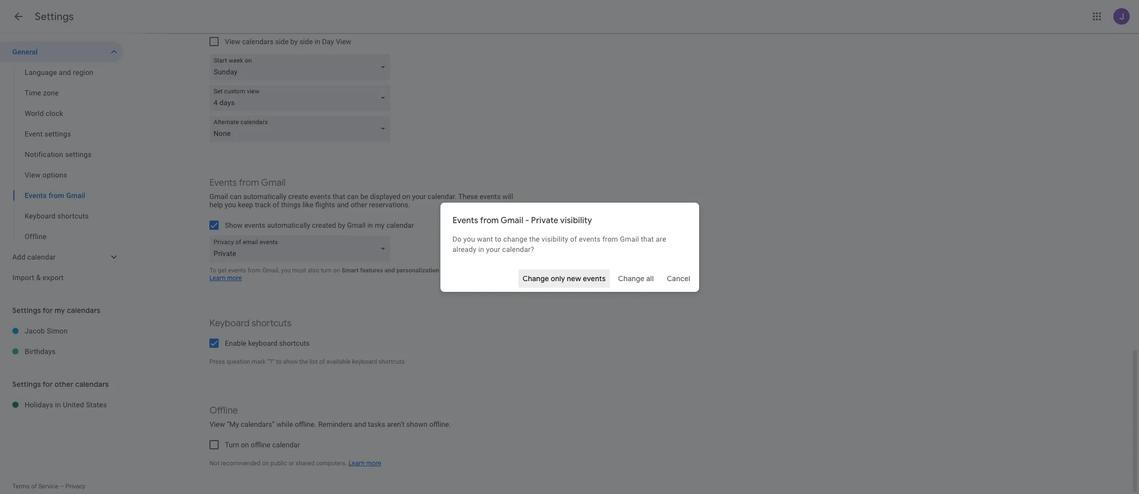 Task type: vqa. For each thing, say whether or not it's contained in the screenshot.
Maximum inside MAXIMUM BOOKINGS PER DAY LIMIT HOW MANY BOOKED APPOINTMENTS TO ACCEPT IN A SINGLE DAY
no



Task type: locate. For each thing, give the bounding box(es) containing it.
learn
[[209, 274, 226, 282], [349, 459, 365, 468]]

from
[[239, 177, 259, 189], [480, 215, 499, 226], [602, 235, 618, 243], [248, 267, 261, 274]]

show
[[225, 221, 243, 229]]

by
[[290, 37, 298, 46], [338, 221, 345, 229]]

region
[[73, 68, 94, 76]]

in
[[315, 37, 320, 46], [367, 221, 373, 229], [478, 245, 484, 253], [441, 267, 446, 274], [55, 401, 61, 409]]

list
[[310, 358, 318, 366]]

1 horizontal spatial my
[[375, 221, 385, 229]]

calendars for settings for my calendars
[[67, 306, 100, 315]]

change left 'all' on the bottom of page
[[618, 274, 645, 283]]

event settings
[[25, 130, 71, 138]]

calendars for settings for other calendars
[[75, 380, 109, 389]]

terms of service link
[[12, 483, 58, 490]]

can left be
[[347, 193, 359, 201]]

more right get
[[227, 274, 242, 282]]

notification settings
[[25, 150, 92, 159]]

privacy
[[65, 483, 85, 490]]

united
[[63, 401, 84, 409]]

change for change only new events
[[523, 274, 549, 283]]

settings up options
[[65, 150, 92, 159]]

time zone
[[25, 89, 59, 97]]

settings for event settings
[[45, 130, 71, 138]]

offline. right while
[[295, 420, 316, 429]]

settings for notification settings
[[65, 150, 92, 159]]

import
[[12, 274, 34, 282]]

0 horizontal spatial more
[[227, 274, 242, 282]]

visibility up the do you want to change the visibility of events from gmail that are already in your calendar?
[[560, 215, 592, 226]]

0 vertical spatial automatically
[[243, 193, 286, 201]]

keyboard up enable at left bottom
[[209, 318, 250, 330]]

world clock
[[25, 109, 63, 118]]

1 vertical spatial for
[[43, 380, 53, 389]]

0 vertical spatial for
[[43, 306, 53, 315]]

jacob simon tree item
[[0, 321, 123, 341]]

0 horizontal spatial learn more link
[[209, 274, 242, 282]]

time
[[25, 89, 41, 97]]

events up the new
[[579, 235, 601, 243]]

&
[[36, 274, 41, 282]]

change left only
[[523, 274, 549, 283]]

–
[[60, 483, 64, 490]]

already
[[453, 245, 476, 253]]

1 vertical spatial other
[[55, 380, 74, 389]]

settings
[[45, 130, 71, 138], [65, 150, 92, 159]]

offline inside group
[[25, 233, 47, 241]]

0 horizontal spatial that
[[333, 193, 345, 201]]

"my
[[227, 420, 239, 429]]

events up help
[[209, 177, 237, 189]]

1 vertical spatial events
[[453, 215, 478, 226]]

offline up import & export
[[25, 233, 47, 241]]

0 horizontal spatial events
[[209, 177, 237, 189]]

0 vertical spatial settings
[[45, 130, 71, 138]]

0 horizontal spatial learn
[[209, 274, 226, 282]]

0 vertical spatial learn
[[209, 274, 226, 282]]

0 vertical spatial settings
[[35, 10, 74, 23]]

from up keep
[[239, 177, 259, 189]]

keyboard up mark
[[248, 339, 277, 348]]

offline inside offline view "my calendars" while offline. reminders and tasks aren't shown offline.
[[209, 405, 238, 417]]

events from gmail gmail can automatically create events that can be displayed on your calendar. these events will help you keep track of things like flights and other reservations.
[[209, 177, 513, 209]]

events from gmail - private visibility
[[453, 215, 592, 226]]

calendar down reservations.
[[386, 221, 414, 229]]

turn
[[321, 267, 332, 274]]

events right get
[[228, 267, 246, 274]]

1 vertical spatial settings
[[65, 150, 92, 159]]

settings right go back icon
[[35, 10, 74, 23]]

you inside to get events from gmail, you must also turn on smart features and personalization in gmail settings. learn more
[[281, 267, 291, 274]]

0 horizontal spatial keyboard
[[248, 339, 277, 348]]

created
[[312, 221, 336, 229]]

1 vertical spatial to
[[276, 358, 282, 366]]

by left day
[[290, 37, 298, 46]]

gmail down be
[[347, 221, 366, 229]]

my up jacob simon tree item
[[55, 306, 65, 315]]

holidays in united states tree item
[[0, 395, 123, 415]]

and right features
[[385, 267, 395, 274]]

and inside 'tree'
[[59, 68, 71, 76]]

automatically
[[243, 193, 286, 201], [267, 221, 310, 229]]

notification
[[25, 150, 63, 159]]

1 vertical spatial settings
[[12, 306, 41, 315]]

also
[[308, 267, 319, 274]]

keyboard shortcuts up enable at left bottom
[[209, 318, 292, 330]]

2 change from the left
[[618, 274, 645, 283]]

view
[[225, 37, 240, 46], [336, 37, 351, 46], [25, 171, 41, 179], [209, 420, 225, 429]]

keyboard right available
[[352, 358, 377, 366]]

that inside events from gmail gmail can automatically create events that can be displayed on your calendar. these events will help you keep track of things like flights and other reservations.
[[333, 193, 345, 201]]

calendars"
[[241, 420, 275, 429]]

0 horizontal spatial calendar
[[272, 441, 300, 449]]

in inside to get events from gmail, you must also turn on smart features and personalization in gmail settings. learn more
[[441, 267, 446, 274]]

available
[[326, 358, 351, 366]]

all
[[646, 274, 654, 283]]

0 horizontal spatial keyboard shortcuts
[[25, 212, 89, 220]]

2 for from the top
[[43, 380, 53, 389]]

that left be
[[333, 193, 345, 201]]

other
[[351, 201, 367, 209], [55, 380, 74, 389]]

and left tasks
[[354, 420, 366, 429]]

settings up holidays
[[12, 380, 41, 389]]

can
[[230, 193, 241, 201], [347, 193, 359, 201]]

1 horizontal spatial that
[[641, 235, 654, 243]]

of up the new
[[570, 235, 577, 243]]

on inside to get events from gmail, you must also turn on smart features and personalization in gmail settings. learn more
[[333, 267, 340, 274]]

can right help
[[230, 193, 241, 201]]

to
[[495, 235, 502, 243], [276, 358, 282, 366]]

in right personalization
[[441, 267, 446, 274]]

"?"
[[267, 358, 275, 366]]

1 horizontal spatial calendar
[[386, 221, 414, 229]]

learn more link right computers.
[[349, 459, 381, 468]]

events up the do
[[453, 215, 478, 226]]

1 vertical spatial you
[[463, 235, 475, 243]]

you right help
[[225, 201, 236, 209]]

2 horizontal spatial you
[[463, 235, 475, 243]]

0 horizontal spatial my
[[55, 306, 65, 315]]

0 vertical spatial other
[[351, 201, 367, 209]]

1 horizontal spatial keyboard shortcuts
[[209, 318, 292, 330]]

0 horizontal spatial change
[[523, 274, 549, 283]]

offline
[[25, 233, 47, 241], [209, 405, 238, 417]]

in down want
[[478, 245, 484, 253]]

you up already
[[463, 235, 475, 243]]

that inside the do you want to change the visibility of events from gmail that are already in your calendar?
[[641, 235, 654, 243]]

offline. right shown at the bottom
[[429, 420, 451, 429]]

for up holidays
[[43, 380, 53, 389]]

1 vertical spatial more
[[366, 459, 381, 468]]

the right change
[[529, 235, 540, 243]]

show events automatically created by gmail in my calendar
[[225, 221, 414, 229]]

that left are
[[641, 235, 654, 243]]

other left displayed
[[351, 201, 367, 209]]

0 vertical spatial offline
[[25, 233, 47, 241]]

of
[[273, 201, 279, 209], [570, 235, 577, 243], [319, 358, 325, 366], [31, 483, 37, 490]]

terms of service – privacy
[[12, 483, 85, 490]]

0 horizontal spatial you
[[225, 201, 236, 209]]

1 vertical spatial learn more link
[[349, 459, 381, 468]]

events
[[209, 177, 237, 189], [453, 215, 478, 226]]

you left must
[[281, 267, 291, 274]]

1 vertical spatial keyboard
[[352, 358, 377, 366]]

by right created
[[338, 221, 345, 229]]

1 offline. from the left
[[295, 420, 316, 429]]

2 can from the left
[[347, 193, 359, 201]]

events for events from gmail gmail can automatically create events that can be displayed on your calendar. these events will help you keep track of things like flights and other reservations.
[[209, 177, 237, 189]]

offline.
[[295, 420, 316, 429], [429, 420, 451, 429]]

1 vertical spatial visibility
[[542, 235, 568, 243]]

events
[[310, 193, 331, 201], [480, 193, 501, 201], [244, 221, 265, 229], [579, 235, 601, 243], [228, 267, 246, 274], [583, 274, 606, 283]]

0 vertical spatial events
[[209, 177, 237, 189]]

1 for from the top
[[43, 306, 53, 315]]

1 vertical spatial by
[[338, 221, 345, 229]]

settings heading
[[35, 10, 74, 23]]

of right 'track'
[[273, 201, 279, 209]]

more inside to get events from gmail, you must also turn on smart features and personalization in gmail settings. learn more
[[227, 274, 242, 282]]

that
[[333, 193, 345, 201], [641, 235, 654, 243]]

import & export
[[12, 274, 64, 282]]

shared
[[296, 460, 314, 467]]

1 change from the left
[[523, 274, 549, 283]]

events right 'show'
[[244, 221, 265, 229]]

calendar up or
[[272, 441, 300, 449]]

learn more link left gmail,
[[209, 274, 242, 282]]

1 vertical spatial calendars
[[67, 306, 100, 315]]

shortcuts
[[57, 212, 89, 220], [252, 318, 292, 330], [279, 339, 310, 348], [379, 358, 405, 366]]

0 vertical spatial to
[[495, 235, 502, 243]]

from inside to get events from gmail, you must also turn on smart features and personalization in gmail settings. learn more
[[248, 267, 261, 274]]

settings up jacob
[[12, 306, 41, 315]]

1 horizontal spatial you
[[281, 267, 291, 274]]

aren't
[[387, 420, 405, 429]]

from left gmail,
[[248, 267, 261, 274]]

for up jacob simon
[[43, 306, 53, 315]]

1 horizontal spatial by
[[338, 221, 345, 229]]

for for my
[[43, 306, 53, 315]]

change all
[[618, 274, 654, 283]]

0 vertical spatial keyboard shortcuts
[[25, 212, 89, 220]]

events right the new
[[583, 274, 606, 283]]

events inside events from gmail - private visibility dialog
[[453, 215, 478, 226]]

2 vertical spatial calendars
[[75, 380, 109, 389]]

0 horizontal spatial offline
[[25, 233, 47, 241]]

gmail left settings.
[[447, 267, 463, 274]]

things
[[281, 201, 301, 209]]

you inside the do you want to change the visibility of events from gmail that are already in your calendar?
[[463, 235, 475, 243]]

birthdays
[[25, 348, 56, 356]]

0 vertical spatial you
[[225, 201, 236, 209]]

1 horizontal spatial offline
[[209, 405, 238, 417]]

automatically left create
[[243, 193, 286, 201]]

gmail
[[261, 177, 286, 189], [209, 193, 228, 201], [501, 215, 523, 226], [347, 221, 366, 229], [620, 235, 639, 243], [447, 267, 463, 274]]

tree
[[0, 42, 123, 288]]

change only new events button
[[518, 266, 610, 291]]

1 horizontal spatial other
[[351, 201, 367, 209]]

events inside events from gmail gmail can automatically create events that can be displayed on your calendar. these events will help you keep track of things like flights and other reservations.
[[209, 177, 237, 189]]

1 vertical spatial offline
[[209, 405, 238, 417]]

-
[[525, 215, 529, 226]]

tree item
[[0, 185, 123, 206]]

from inside the do you want to change the visibility of events from gmail that are already in your calendar?
[[602, 235, 618, 243]]

0 vertical spatial that
[[333, 193, 345, 201]]

keep
[[238, 201, 253, 209]]

1 can from the left
[[230, 193, 241, 201]]

day
[[322, 37, 334, 46]]

displayed
[[370, 193, 400, 201]]

1 vertical spatial my
[[55, 306, 65, 315]]

calendar.
[[428, 193, 457, 201]]

view calendars side by side in day view
[[225, 37, 351, 46]]

your left calendar.
[[412, 193, 426, 201]]

0 horizontal spatial keyboard
[[25, 212, 56, 220]]

you
[[225, 201, 236, 209], [463, 235, 475, 243], [281, 267, 291, 274]]

help
[[209, 201, 223, 209]]

2 vertical spatial settings
[[12, 380, 41, 389]]

to right want
[[495, 235, 502, 243]]

holidays in united states
[[25, 401, 107, 409]]

not
[[209, 460, 219, 467]]

want
[[477, 235, 493, 243]]

gmail left are
[[620, 235, 639, 243]]

keyboard shortcuts down options
[[25, 212, 89, 220]]

my
[[375, 221, 385, 229], [55, 306, 65, 315]]

1 horizontal spatial change
[[618, 274, 645, 283]]

1 horizontal spatial can
[[347, 193, 359, 201]]

0 vertical spatial more
[[227, 274, 242, 282]]

in down reservations.
[[367, 221, 373, 229]]

automatically down things on the left
[[267, 221, 310, 229]]

1 vertical spatial that
[[641, 235, 654, 243]]

settings for settings for my calendars
[[12, 306, 41, 315]]

1 horizontal spatial the
[[529, 235, 540, 243]]

export
[[43, 274, 64, 282]]

1 horizontal spatial to
[[495, 235, 502, 243]]

of inside events from gmail gmail can automatically create events that can be displayed on your calendar. these events will help you keep track of things like flights and other reservations.
[[273, 201, 279, 209]]

for for other
[[43, 380, 53, 389]]

keyboard down view options
[[25, 212, 56, 220]]

0 horizontal spatial by
[[290, 37, 298, 46]]

for
[[43, 306, 53, 315], [43, 380, 53, 389]]

and right flights
[[337, 201, 349, 209]]

my down reservations.
[[375, 221, 385, 229]]

in left 'united'
[[55, 401, 61, 409]]

to right "?"
[[276, 358, 282, 366]]

create
[[288, 193, 308, 201]]

1 horizontal spatial learn
[[349, 459, 365, 468]]

0 vertical spatial keyboard
[[248, 339, 277, 348]]

gmail left -
[[501, 215, 523, 226]]

more down tasks
[[366, 459, 381, 468]]

your down want
[[486, 245, 500, 253]]

visibility
[[560, 215, 592, 226], [542, 235, 568, 243]]

from up change all
[[602, 235, 618, 243]]

group
[[0, 62, 123, 247]]

1 horizontal spatial side
[[299, 37, 313, 46]]

other up 'holidays in united states'
[[55, 380, 74, 389]]

flights
[[315, 201, 335, 209]]

visibility down private
[[542, 235, 568, 243]]

1 horizontal spatial keyboard
[[352, 358, 377, 366]]

0 vertical spatial visibility
[[560, 215, 592, 226]]

0 horizontal spatial your
[[412, 193, 426, 201]]

keyboard
[[25, 212, 56, 220], [209, 318, 250, 330]]

view inside offline view "my calendars" while offline. reminders and tasks aren't shown offline.
[[209, 420, 225, 429]]

1 vertical spatial keyboard shortcuts
[[209, 318, 292, 330]]

0 horizontal spatial offline.
[[295, 420, 316, 429]]

simon
[[47, 327, 68, 335]]

events right create
[[310, 193, 331, 201]]

offline up "my at the bottom
[[209, 405, 238, 417]]

automatically inside events from gmail gmail can automatically create events that can be displayed on your calendar. these events will help you keep track of things like flights and other reservations.
[[243, 193, 286, 201]]

1 vertical spatial your
[[486, 245, 500, 253]]

0 vertical spatial the
[[529, 235, 540, 243]]

offline for offline view "my calendars" while offline. reminders and tasks aren't shown offline.
[[209, 405, 238, 417]]

1 vertical spatial the
[[299, 358, 308, 366]]

and
[[59, 68, 71, 76], [337, 201, 349, 209], [385, 267, 395, 274], [354, 420, 366, 429]]

your inside the do you want to change the visibility of events from gmail that are already in your calendar?
[[486, 245, 500, 253]]

1 horizontal spatial offline.
[[429, 420, 451, 429]]

1 horizontal spatial events
[[453, 215, 478, 226]]

0 horizontal spatial side
[[275, 37, 289, 46]]

cancel button
[[662, 266, 695, 291]]

2 side from the left
[[299, 37, 313, 46]]

2 vertical spatial you
[[281, 267, 291, 274]]

settings up the notification settings
[[45, 130, 71, 138]]

and left region
[[59, 68, 71, 76]]

0 vertical spatial your
[[412, 193, 426, 201]]

the left the list
[[299, 358, 308, 366]]

1 horizontal spatial keyboard
[[209, 318, 250, 330]]

1 horizontal spatial your
[[486, 245, 500, 253]]

learn more link
[[209, 274, 242, 282], [349, 459, 381, 468]]

0 vertical spatial keyboard
[[25, 212, 56, 220]]

0 horizontal spatial can
[[230, 193, 241, 201]]

0 vertical spatial by
[[290, 37, 298, 46]]



Task type: describe. For each thing, give the bounding box(es) containing it.
in inside the do you want to change the visibility of events from gmail that are already in your calendar?
[[478, 245, 484, 253]]

settings for settings for other calendars
[[12, 380, 41, 389]]

1 vertical spatial keyboard
[[209, 318, 250, 330]]

event
[[25, 130, 43, 138]]

on inside not recommended on public or shared computers. learn more
[[262, 460, 269, 467]]

states
[[86, 401, 107, 409]]

gmail left keep
[[209, 193, 228, 201]]

question
[[227, 358, 250, 366]]

press
[[209, 358, 225, 366]]

and inside events from gmail gmail can automatically create events that can be displayed on your calendar. these events will help you keep track of things like flights and other reservations.
[[337, 201, 349, 209]]

1 vertical spatial automatically
[[267, 221, 310, 229]]

general tree item
[[0, 42, 123, 62]]

do
[[453, 235, 462, 243]]

of inside the do you want to change the visibility of events from gmail that are already in your calendar?
[[570, 235, 577, 243]]

1 side from the left
[[275, 37, 289, 46]]

0 horizontal spatial the
[[299, 358, 308, 366]]

0 vertical spatial calendar
[[386, 221, 414, 229]]

change only new events
[[523, 274, 606, 283]]

must
[[292, 267, 306, 274]]

other inside events from gmail gmail can automatically create events that can be displayed on your calendar. these events will help you keep track of things like flights and other reservations.
[[351, 201, 367, 209]]

calendar?
[[502, 245, 534, 253]]

world
[[25, 109, 44, 118]]

keyboard inside group
[[25, 212, 56, 220]]

will
[[503, 193, 513, 201]]

enable keyboard shortcuts
[[225, 339, 310, 348]]

from up want
[[480, 215, 499, 226]]

on inside events from gmail gmail can automatically create events that can be displayed on your calendar. these events will help you keep track of things like flights and other reservations.
[[402, 193, 410, 201]]

public
[[271, 460, 287, 467]]

holidays in united states link
[[25, 395, 123, 415]]

0 vertical spatial my
[[375, 221, 385, 229]]

the inside the do you want to change the visibility of events from gmail that are already in your calendar?
[[529, 235, 540, 243]]

general
[[12, 48, 38, 56]]

language
[[25, 68, 57, 76]]

settings for my calendars
[[12, 306, 100, 315]]

like
[[303, 201, 313, 209]]

learn inside to get events from gmail, you must also turn on smart features and personalization in gmail settings. learn more
[[209, 274, 226, 282]]

0 vertical spatial learn more link
[[209, 274, 242, 282]]

change for change all
[[618, 274, 645, 283]]

1 horizontal spatial learn more link
[[349, 459, 381, 468]]

not recommended on public or shared computers. learn more
[[209, 459, 381, 468]]

to get events from gmail, you must also turn on smart features and personalization in gmail settings. learn more
[[209, 267, 488, 282]]

options
[[42, 171, 67, 179]]

of right the list
[[319, 358, 325, 366]]

turn
[[225, 441, 239, 449]]

2 offline. from the left
[[429, 420, 451, 429]]

change
[[503, 235, 527, 243]]

cancel
[[667, 274, 690, 283]]

in left day
[[315, 37, 320, 46]]

these
[[458, 193, 478, 201]]

birthdays link
[[25, 341, 123, 362]]

events inside to get events from gmail, you must also turn on smart features and personalization in gmail settings. learn more
[[228, 267, 246, 274]]

group containing language and region
[[0, 62, 123, 247]]

events inside the do you want to change the visibility of events from gmail that are already in your calendar?
[[579, 235, 601, 243]]

get
[[218, 267, 227, 274]]

do you want to change the visibility of events from gmail that are already in your calendar?
[[453, 235, 666, 253]]

your inside events from gmail gmail can automatically create events that can be displayed on your calendar. these events will help you keep track of things like flights and other reservations.
[[412, 193, 426, 201]]

0 horizontal spatial other
[[55, 380, 74, 389]]

birthdays tree item
[[0, 341, 123, 362]]

events left will
[[480, 193, 501, 201]]

reservations.
[[369, 201, 410, 209]]

1 horizontal spatial more
[[366, 459, 381, 468]]

settings for settings
[[35, 10, 74, 23]]

and inside offline view "my calendars" while offline. reminders and tasks aren't shown offline.
[[354, 420, 366, 429]]

settings for my calendars tree
[[0, 321, 123, 362]]

of right terms
[[31, 483, 37, 490]]

features
[[360, 267, 383, 274]]

in inside tree item
[[55, 401, 61, 409]]

1 vertical spatial learn
[[349, 459, 365, 468]]

keyboard shortcuts inside 'tree'
[[25, 212, 89, 220]]

tree containing general
[[0, 42, 123, 288]]

view options
[[25, 171, 67, 179]]

gmail,
[[262, 267, 279, 274]]

from inside events from gmail gmail can automatically create events that can be displayed on your calendar. these events will help you keep track of things like flights and other reservations.
[[239, 177, 259, 189]]

are
[[656, 235, 666, 243]]

terms
[[12, 483, 30, 490]]

0 vertical spatial calendars
[[242, 37, 273, 46]]

0 horizontal spatial to
[[276, 358, 282, 366]]

to
[[209, 267, 216, 274]]

be
[[360, 193, 368, 201]]

settings.
[[465, 267, 488, 274]]

offline view "my calendars" while offline. reminders and tasks aren't shown offline.
[[209, 405, 451, 429]]

turn on offline calendar
[[225, 441, 300, 449]]

recommended
[[221, 460, 261, 467]]

computers.
[[316, 460, 347, 467]]

jacob
[[25, 327, 45, 335]]

events inside button
[[583, 274, 606, 283]]

personalization
[[396, 267, 439, 274]]

offline
[[251, 441, 271, 449]]

to inside the do you want to change the visibility of events from gmail that are already in your calendar?
[[495, 235, 502, 243]]

gmail up 'track'
[[261, 177, 286, 189]]

holidays
[[25, 401, 53, 409]]

and inside to get events from gmail, you must also turn on smart features and personalization in gmail settings. learn more
[[385, 267, 395, 274]]

reminders
[[318, 420, 353, 429]]

jacob simon
[[25, 327, 68, 335]]

enable
[[225, 339, 246, 348]]

visibility inside the do you want to change the visibility of events from gmail that are already in your calendar?
[[542, 235, 568, 243]]

smart
[[342, 267, 359, 274]]

you inside events from gmail gmail can automatically create events that can be displayed on your calendar. these events will help you keep track of things like flights and other reservations.
[[225, 201, 236, 209]]

zone
[[43, 89, 59, 97]]

mark
[[252, 358, 266, 366]]

shown
[[406, 420, 428, 429]]

while
[[276, 420, 293, 429]]

new
[[567, 274, 581, 283]]

service
[[38, 483, 58, 490]]

settings for other calendars
[[12, 380, 109, 389]]

gmail inside to get events from gmail, you must also turn on smart features and personalization in gmail settings. learn more
[[447, 267, 463, 274]]

tasks
[[368, 420, 385, 429]]

offline for offline
[[25, 233, 47, 241]]

events for events from gmail - private visibility
[[453, 215, 478, 226]]

privacy link
[[65, 483, 85, 490]]

clock
[[46, 109, 63, 118]]

press question mark "?" to show the list of available keyboard shortcuts
[[209, 358, 405, 366]]

events from gmail - private visibility dialog
[[440, 203, 699, 292]]

gmail inside the do you want to change the visibility of events from gmail that are already in your calendar?
[[620, 235, 639, 243]]

go back image
[[12, 10, 25, 23]]

show
[[283, 358, 298, 366]]

language and region
[[25, 68, 94, 76]]

1 vertical spatial calendar
[[272, 441, 300, 449]]

or
[[289, 460, 294, 467]]



